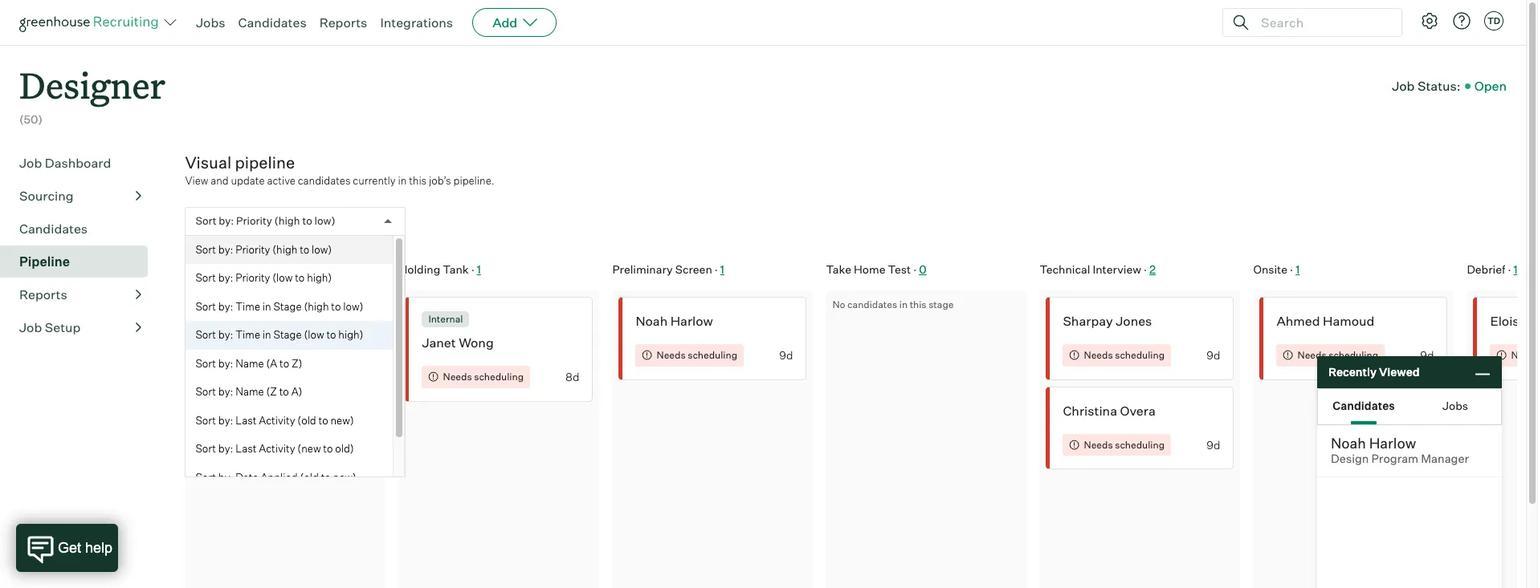 Task type: vqa. For each thing, say whether or not it's contained in the screenshot.
The "Results"
no



Task type: locate. For each thing, give the bounding box(es) containing it.
reports left the integrations link
[[319, 14, 367, 31]]

activity
[[259, 414, 295, 427], [259, 443, 295, 456]]

manager
[[1421, 452, 1469, 467]]

(low down open in app review link
[[304, 329, 324, 342]]

(z
[[266, 386, 277, 399]]

2 name from the top
[[235, 386, 264, 399]]

needs scheduling
[[657, 350, 737, 362], [1084, 350, 1165, 362], [1298, 350, 1378, 362], [443, 371, 524, 383], [1084, 439, 1165, 451]]

review right app
[[300, 305, 338, 318]]

6 sort from the top
[[195, 357, 216, 370]]

candidates link
[[238, 14, 307, 31], [19, 219, 141, 238]]

0 vertical spatial low)
[[314, 214, 335, 227]]

3 1 from the left
[[720, 262, 724, 276]]

setup
[[45, 319, 81, 335]]

reports down pipeline
[[19, 286, 67, 303]]

designer link
[[19, 45, 166, 112]]

0 horizontal spatial (low
[[272, 272, 293, 284]]

stage up sort by: time in stage (low to high)
[[273, 300, 302, 313]]

priority up sort by: time in stage (high to low)
[[235, 272, 270, 284]]

jobs link
[[196, 14, 225, 31]]

noah inside noah harlow design program manager
[[1331, 435, 1366, 452]]

by: up jacob
[[218, 329, 233, 342]]

1 vertical spatial job
[[19, 155, 42, 171]]

0 vertical spatial high)
[[307, 272, 332, 284]]

scheduling down jones
[[1115, 350, 1165, 362]]

1 vertical spatial review
[[300, 305, 338, 318]]

· up sort by: time in stage (high to low)
[[288, 262, 291, 276]]

needs down christina
[[1084, 439, 1113, 451]]

8d
[[565, 370, 579, 384]]

1 vertical spatial last
[[235, 443, 257, 456]]

new) up old)
[[331, 414, 354, 427]]

home
[[854, 262, 886, 276]]

new)
[[331, 414, 354, 427], [333, 471, 356, 484]]

candidates down sourcing
[[19, 221, 88, 237]]

1 horizontal spatial (low
[[304, 329, 324, 342]]

(high up sort by: priority (low to high)
[[272, 243, 297, 256]]

1 up sort by: time in stage (high to low)
[[294, 262, 298, 276]]

harlow
[[670, 313, 713, 329], [1369, 435, 1416, 452]]

0 horizontal spatial noah
[[636, 313, 668, 329]]

1 horizontal spatial this
[[910, 299, 927, 311]]

needs scheduling up recently
[[1298, 350, 1378, 362]]

1 vertical spatial candidates
[[19, 221, 88, 237]]

internal
[[428, 313, 463, 325]]

technical
[[1040, 262, 1090, 276]]

0 vertical spatial stage
[[273, 300, 302, 313]]

1 vertical spatial open
[[233, 305, 261, 318]]

reports link
[[319, 14, 367, 31], [19, 285, 141, 304]]

needs down the "janet wong"
[[443, 371, 472, 383]]

· right tank at the top
[[471, 262, 474, 276]]

new) for sort by: date applied (old to new)
[[333, 471, 356, 484]]

noah
[[636, 313, 668, 329], [1331, 435, 1366, 452]]

time up jacob rogers on the left
[[235, 329, 260, 342]]

open right status:
[[1474, 78, 1507, 94]]

1 right tank at the top
[[477, 262, 481, 276]]

2 · from the left
[[471, 262, 474, 276]]

noah left program
[[1331, 435, 1366, 452]]

sort by: name (z to a)
[[195, 386, 302, 399]]

9d for sharpay jones
[[1207, 349, 1220, 362]]

new) down old)
[[333, 471, 356, 484]]

status:
[[1418, 78, 1461, 94]]

priority down 'update'
[[236, 214, 272, 227]]

(old for activity
[[297, 414, 316, 427]]

needs down va
[[1511, 350, 1538, 362]]

1 activity from the top
[[259, 414, 295, 427]]

8 sort from the top
[[195, 414, 216, 427]]

2 last from the top
[[235, 443, 257, 456]]

high) up 'open in app review'
[[307, 272, 332, 284]]

· left the 2
[[1144, 262, 1147, 276]]

holding
[[399, 262, 440, 276]]

scheduling down overa
[[1115, 439, 1165, 451]]

low) up sort by: priority (low to high)
[[312, 243, 332, 256]]

by: left date
[[218, 471, 233, 484]]

(high down active
[[274, 214, 300, 227]]

noah for noah harlow design program manager
[[1331, 435, 1366, 452]]

1 vertical spatial sort by: priority (high to low)
[[195, 243, 332, 256]]

time
[[235, 300, 260, 313], [235, 329, 260, 342]]

jones
[[1116, 313, 1152, 329]]

0 horizontal spatial candidates link
[[19, 219, 141, 238]]

open down sort by: priority (low to high)
[[233, 305, 261, 318]]

· right onsite
[[1290, 262, 1293, 276]]

1 horizontal spatial harlow
[[1369, 435, 1416, 452]]

to up sort by: time in stage (high to low)
[[295, 272, 305, 284]]

0 vertical spatial last
[[235, 414, 257, 427]]

0 vertical spatial (old
[[297, 414, 316, 427]]

to left old)
[[323, 443, 333, 456]]

activity up sort by: date applied (old to new) on the bottom of page
[[259, 443, 295, 456]]

0 horizontal spatial this
[[409, 174, 427, 187]]

1 horizontal spatial candidates
[[847, 299, 897, 311]]

td button
[[1481, 8, 1507, 34]]

noah harlow design program manager
[[1331, 435, 1469, 467]]

0 horizontal spatial review
[[248, 262, 286, 276]]

viewed
[[1379, 366, 1420, 379]]

2 time from the top
[[235, 329, 260, 342]]

1 stage from the top
[[273, 300, 302, 313]]

sourcing
[[19, 188, 74, 204]]

stage down open in app review link
[[273, 329, 302, 342]]

scheduling down wong
[[474, 371, 524, 383]]

1 vertical spatial activity
[[259, 443, 295, 456]]

this left stage on the right bottom
[[910, 299, 927, 311]]

0 vertical spatial activity
[[259, 414, 295, 427]]

take home test · 0
[[826, 262, 927, 276]]

visual
[[185, 152, 231, 172]]

1 right debrief
[[1514, 262, 1518, 276]]

1
[[294, 262, 298, 276], [477, 262, 481, 276], [720, 262, 724, 276], [1296, 262, 1300, 276], [1514, 262, 1518, 276]]

rogers
[[248, 346, 291, 362]]

(high
[[274, 214, 300, 227], [272, 243, 297, 256], [304, 300, 329, 313]]

candidates
[[238, 14, 307, 31], [19, 221, 88, 237], [1333, 399, 1395, 412]]

1 name from the top
[[235, 357, 264, 370]]

(low up sort by: time in stage (high to low)
[[272, 272, 293, 284]]

1 1 from the left
[[294, 262, 298, 276]]

9 sort from the top
[[195, 443, 216, 456]]

1 · from the left
[[288, 262, 291, 276]]

open in app review link
[[191, 297, 379, 326]]

overa
[[1120, 403, 1156, 419]]

scheduling up recently
[[1329, 350, 1378, 362]]

1 vertical spatial name
[[235, 386, 264, 399]]

2 horizontal spatial candidates
[[1333, 399, 1395, 412]]

2 activity from the top
[[259, 443, 295, 456]]

2 stage from the top
[[273, 329, 302, 342]]

9d
[[779, 349, 793, 362], [1207, 349, 1220, 362], [1420, 349, 1434, 362], [1207, 438, 1220, 452]]

this left job's
[[409, 174, 427, 187]]

(50)
[[19, 113, 43, 126]]

name left (z at the bottom left
[[235, 386, 264, 399]]

candidates right no
[[847, 299, 897, 311]]

name for (a
[[235, 357, 264, 370]]

active
[[267, 174, 295, 187]]

0 vertical spatial noah
[[636, 313, 668, 329]]

2
[[1149, 262, 1156, 276]]

designer
[[19, 61, 166, 108]]

0 vertical spatial (low
[[272, 272, 293, 284]]

10 sort from the top
[[195, 471, 216, 484]]

0 vertical spatial open
[[1474, 78, 1507, 94]]

name left (a
[[235, 357, 264, 370]]

1 horizontal spatial reports
[[319, 14, 367, 31]]

sort by: time in stage (high to low)
[[195, 300, 363, 313]]

1 vertical spatial candidates
[[847, 299, 897, 311]]

last up date
[[235, 443, 257, 456]]

0 vertical spatial candidates
[[298, 174, 351, 187]]

needs for jones
[[1084, 350, 1113, 362]]

0 horizontal spatial harlow
[[670, 313, 713, 329]]

jacob rogers
[[208, 346, 291, 362]]

activity up sort by: last activity (new to old)
[[259, 414, 295, 427]]

needs down sharpay jones
[[1084, 350, 1113, 362]]

needs scheduling for christina
[[1084, 439, 1165, 451]]

onsite · 1
[[1253, 262, 1300, 276]]

stage for (low
[[273, 329, 302, 342]]

harlow for noah harlow design program manager
[[1369, 435, 1416, 452]]

ahmed hamoud
[[1277, 313, 1375, 329]]

0 horizontal spatial open
[[233, 305, 261, 318]]

job
[[1392, 78, 1415, 94], [19, 155, 42, 171], [19, 319, 42, 335]]

sort by: time in stage (low to high)
[[195, 329, 363, 342]]

5 sort from the top
[[195, 329, 216, 342]]

1 vertical spatial candidates link
[[19, 219, 141, 238]]

(low
[[272, 272, 293, 284], [304, 329, 324, 342]]

1 vertical spatial low)
[[312, 243, 332, 256]]

by: down application
[[218, 300, 233, 313]]

1 right screen
[[720, 262, 724, 276]]

needs down "ahmed hamoud"
[[1298, 350, 1327, 362]]

1 vertical spatial this
[[910, 299, 927, 311]]

in
[[398, 174, 407, 187], [899, 299, 908, 311], [263, 300, 271, 313], [264, 305, 273, 318], [263, 329, 271, 342]]

activity for (new
[[259, 443, 295, 456]]

sourcing link
[[19, 186, 141, 205]]

reports link up job setup link
[[19, 285, 141, 304]]

0 vertical spatial time
[[235, 300, 260, 313]]

7 · from the left
[[1508, 262, 1511, 276]]

1 time from the top
[[235, 300, 260, 313]]

1 vertical spatial reports link
[[19, 285, 141, 304]]

configure image
[[1420, 11, 1439, 31]]

1 horizontal spatial candidates
[[238, 14, 307, 31]]

low) down visual pipeline view and update active candidates currently in this job's pipeline. at the top left of page
[[314, 214, 335, 227]]

time down sort by: priority (low to high)
[[235, 300, 260, 313]]

noah down the preliminary
[[636, 313, 668, 329]]

sort by: priority (high to low) down active
[[195, 214, 335, 227]]

3 sort from the top
[[195, 272, 216, 284]]

·
[[288, 262, 291, 276], [471, 262, 474, 276], [715, 262, 718, 276], [913, 262, 917, 276], [1144, 262, 1147, 276], [1290, 262, 1293, 276], [1508, 262, 1511, 276]]

to up the (new at the left of page
[[319, 414, 328, 427]]

by: up sort by: time in stage (high to low)
[[218, 272, 233, 284]]

· right screen
[[715, 262, 718, 276]]

eloise
[[1490, 313, 1526, 329]]

0 horizontal spatial reports link
[[19, 285, 141, 304]]

by: down sort by: last activity (old to new)
[[218, 443, 233, 456]]

jobs
[[196, 14, 225, 31]]

integrations
[[380, 14, 453, 31]]

1 vertical spatial (old
[[300, 471, 319, 484]]

1 vertical spatial new)
[[333, 471, 356, 484]]

needs scheduling down jones
[[1084, 350, 1165, 362]]

0 vertical spatial name
[[235, 357, 264, 370]]

(old down the (new at the left of page
[[300, 471, 319, 484]]

0 horizontal spatial candidates
[[298, 174, 351, 187]]

2 vertical spatial priority
[[235, 272, 270, 284]]

last down sort by: name (z to a)
[[235, 414, 257, 427]]

needs scheduling for sharpay
[[1084, 350, 1165, 362]]

hamoud
[[1323, 313, 1375, 329]]

needs scheduling down overa
[[1084, 439, 1165, 451]]

1 horizontal spatial open
[[1474, 78, 1507, 94]]

9d for noah harlow
[[779, 349, 793, 362]]

high) down open in app review link
[[338, 329, 363, 342]]

2 vertical spatial job
[[19, 319, 42, 335]]

needs scheduling down noah harlow
[[657, 350, 737, 362]]

harlow right 'design'
[[1369, 435, 1416, 452]]

9d for christina overa
[[1207, 438, 1220, 452]]

1 vertical spatial noah
[[1331, 435, 1366, 452]]

0 horizontal spatial reports
[[19, 286, 67, 303]]

0 horizontal spatial high)
[[307, 272, 332, 284]]

by: down sort by: name (z to a)
[[218, 414, 233, 427]]

0 vertical spatial candidates
[[238, 14, 307, 31]]

preliminary
[[612, 262, 673, 276]]

candidates link down sourcing link
[[19, 219, 141, 238]]

0 vertical spatial harlow
[[670, 313, 713, 329]]

0 horizontal spatial candidates
[[19, 221, 88, 237]]

to
[[302, 214, 312, 227], [300, 243, 309, 256], [295, 272, 305, 284], [331, 300, 341, 313], [326, 329, 336, 342], [280, 357, 289, 370], [279, 386, 289, 399], [319, 414, 328, 427], [323, 443, 333, 456], [321, 471, 331, 484]]

reports
[[319, 14, 367, 31], [19, 286, 67, 303]]

review up sort by: time in stage (high to low)
[[248, 262, 286, 276]]

pipeline
[[19, 254, 70, 270]]

name
[[235, 357, 264, 370], [235, 386, 264, 399]]

jacob
[[208, 346, 245, 362]]

sort by: priority (high to low)
[[195, 214, 335, 227], [195, 243, 332, 256]]

to right 'applied'
[[321, 471, 331, 484]]

0 vertical spatial reports link
[[319, 14, 367, 31]]

needs down noah harlow
[[657, 350, 686, 362]]

0 vertical spatial new)
[[331, 414, 354, 427]]

harlow inside noah harlow design program manager
[[1369, 435, 1416, 452]]

1 horizontal spatial noah
[[1331, 435, 1366, 452]]

sort by: priority (high to low) up sort by: priority (low to high)
[[195, 243, 332, 256]]

job up sourcing
[[19, 155, 42, 171]]

2 vertical spatial candidates
[[1333, 399, 1395, 412]]

job left status:
[[1392, 78, 1415, 94]]

va
[[1529, 313, 1538, 329]]

0 vertical spatial sort by: priority (high to low)
[[195, 214, 335, 227]]

· left 0 at top right
[[913, 262, 917, 276]]

1 right onsite
[[1296, 262, 1300, 276]]

2 1 from the left
[[477, 262, 481, 276]]

to up sort by: priority (low to high)
[[300, 243, 309, 256]]

job left setup
[[19, 319, 42, 335]]

candidates right active
[[298, 174, 351, 187]]

by:
[[219, 214, 234, 227], [218, 243, 233, 256], [218, 272, 233, 284], [218, 300, 233, 313], [218, 329, 233, 342], [218, 357, 233, 370], [218, 386, 233, 399], [218, 414, 233, 427], [218, 443, 233, 456], [218, 471, 233, 484]]

scheduling for christina overa
[[1115, 439, 1165, 451]]

reports link left the integrations link
[[319, 14, 367, 31]]

(new
[[297, 443, 321, 456]]

(high right app
[[304, 300, 329, 313]]

1 vertical spatial (high
[[272, 243, 297, 256]]

last for sort by: last activity (new to old)
[[235, 443, 257, 456]]

priority
[[236, 214, 272, 227], [235, 243, 270, 256], [235, 272, 270, 284]]

0 vertical spatial this
[[409, 174, 427, 187]]

(old up the (new at the left of page
[[297, 414, 316, 427]]

1 vertical spatial (low
[[304, 329, 324, 342]]

0 vertical spatial job
[[1392, 78, 1415, 94]]

candidates link right the jobs link
[[238, 14, 307, 31]]

priority up application review · 1
[[235, 243, 270, 256]]

1 horizontal spatial candidates link
[[238, 14, 307, 31]]

1 vertical spatial harlow
[[1369, 435, 1416, 452]]

harlow down screen
[[670, 313, 713, 329]]

job for job dashboard
[[19, 155, 42, 171]]

1 vertical spatial stage
[[273, 329, 302, 342]]

scheduling down noah harlow
[[688, 350, 737, 362]]

low) right app
[[343, 300, 363, 313]]

job status:
[[1392, 78, 1461, 94]]

candidates down recently viewed
[[1333, 399, 1395, 412]]

1 horizontal spatial high)
[[338, 329, 363, 342]]

2 sort from the top
[[195, 243, 216, 256]]

(old for applied
[[300, 471, 319, 484]]

needs for harlow
[[657, 350, 686, 362]]

sort by: last activity (old to new)
[[195, 414, 354, 427]]

1 vertical spatial high)
[[338, 329, 363, 342]]

1 vertical spatial time
[[235, 329, 260, 342]]

sort
[[195, 214, 216, 227], [195, 243, 216, 256], [195, 272, 216, 284], [195, 300, 216, 313], [195, 329, 216, 342], [195, 357, 216, 370], [195, 386, 216, 399], [195, 414, 216, 427], [195, 443, 216, 456], [195, 471, 216, 484]]

· right debrief
[[1508, 262, 1511, 276]]

collect
[[229, 383, 261, 395]]

1 last from the top
[[235, 414, 257, 427]]

0 vertical spatial review
[[248, 262, 286, 276]]



Task type: describe. For each thing, give the bounding box(es) containing it.
needs scheduling down wong
[[443, 371, 524, 383]]

scheduling for sharpay jones
[[1115, 350, 1165, 362]]

by: down sort by: name (a to z)
[[218, 386, 233, 399]]

td
[[1487, 15, 1500, 27]]

take
[[826, 262, 851, 276]]

add button
[[472, 8, 557, 37]]

9d for ahmed hamoud
[[1420, 349, 1434, 362]]

job for job setup
[[19, 319, 42, 335]]

to down visual pipeline view and update active candidates currently in this job's pipeline. at the top left of page
[[302, 214, 312, 227]]

needs scheduling for ahmed
[[1298, 350, 1378, 362]]

1 for application review · 1
[[294, 262, 298, 276]]

open for open
[[1474, 78, 1507, 94]]

0 vertical spatial priority
[[236, 214, 272, 227]]

1 horizontal spatial review
[[300, 305, 338, 318]]

date
[[235, 471, 258, 484]]

christina
[[1063, 403, 1117, 419]]

dashboard
[[45, 155, 111, 171]]

eloise va
[[1490, 313, 1538, 329]]

screen
[[675, 262, 712, 276]]

noah harlow
[[636, 313, 713, 329]]

stage for (high
[[273, 300, 302, 313]]

application review · 1
[[185, 262, 298, 276]]

to down open in app review link
[[326, 329, 336, 342]]

scheduling for noah harlow
[[688, 350, 737, 362]]

pipeline.
[[453, 174, 494, 187]]

td button
[[1484, 11, 1504, 31]]

program
[[1371, 452, 1419, 467]]

a)
[[291, 386, 302, 399]]

sort by: priority (low to high)
[[195, 272, 332, 284]]

no
[[832, 299, 845, 311]]

2 vertical spatial (high
[[304, 300, 329, 313]]

Search text field
[[1257, 11, 1387, 34]]

activity for (old
[[259, 414, 295, 427]]

sharpay
[[1063, 313, 1113, 329]]

technical interview · 2
[[1040, 262, 1156, 276]]

debrief
[[1467, 262, 1505, 276]]

1 vertical spatial priority
[[235, 243, 270, 256]]

to right (z at the bottom left
[[279, 386, 289, 399]]

1 horizontal spatial reports link
[[319, 14, 367, 31]]

applied
[[261, 471, 298, 484]]

job's
[[429, 174, 451, 187]]

interview
[[1093, 262, 1141, 276]]

1 vertical spatial reports
[[19, 286, 67, 303]]

in inside visual pipeline view and update active candidates currently in this job's pipeline.
[[398, 174, 407, 187]]

by: up collect
[[218, 357, 233, 370]]

app
[[276, 305, 298, 318]]

last for sort by: last activity (old to new)
[[235, 414, 257, 427]]

0 vertical spatial reports
[[319, 14, 367, 31]]

job for job status:
[[1392, 78, 1415, 94]]

candidates inside visual pipeline view and update active candidates currently in this job's pipeline.
[[298, 174, 351, 187]]

application
[[185, 262, 245, 276]]

sharpay jones
[[1063, 313, 1152, 329]]

needs scheduling for noah
[[657, 350, 737, 362]]

job setup
[[19, 319, 81, 335]]

to right app
[[331, 300, 341, 313]]

2 vertical spatial low)
[[343, 300, 363, 313]]

4 · from the left
[[913, 262, 917, 276]]

sort by: last activity (new to old)
[[195, 443, 354, 456]]

update
[[231, 174, 265, 187]]

integrations link
[[380, 14, 453, 31]]

1 for holding tank · 1
[[477, 262, 481, 276]]

collect feedback
[[229, 383, 304, 395]]

view
[[185, 174, 208, 187]]

6 · from the left
[[1290, 262, 1293, 276]]

harlow for noah harlow
[[670, 313, 713, 329]]

needs for hamoud
[[1298, 350, 1327, 362]]

by: down and
[[219, 214, 234, 227]]

by: up application
[[218, 243, 233, 256]]

visual pipeline view and update active candidates currently in this job's pipeline.
[[185, 152, 494, 187]]

pipeline link
[[19, 252, 141, 271]]

test
[[888, 262, 911, 276]]

design
[[1331, 452, 1369, 467]]

feedback
[[263, 383, 304, 395]]

recently viewed
[[1328, 366, 1420, 379]]

preliminary screen · 1
[[612, 262, 724, 276]]

0 vertical spatial candidates link
[[238, 14, 307, 31]]

no candidates in this stage
[[832, 299, 954, 311]]

4 sort from the top
[[195, 300, 216, 313]]

open for open in app review
[[233, 305, 261, 318]]

add
[[492, 14, 517, 31]]

time for sort by: time in stage (high to low)
[[235, 300, 260, 313]]

janet wong
[[422, 335, 494, 351]]

pipeline
[[235, 152, 295, 172]]

debrief · 1
[[1467, 262, 1518, 276]]

2 sort by: priority (high to low) from the top
[[195, 243, 332, 256]]

time for sort by: time in stage (low to high)
[[235, 329, 260, 342]]

job setup link
[[19, 318, 141, 337]]

currently
[[353, 174, 396, 187]]

0 vertical spatial (high
[[274, 214, 300, 227]]

job dashboard
[[19, 155, 111, 171]]

5 1 from the left
[[1514, 262, 1518, 276]]

z)
[[292, 357, 302, 370]]

onsite
[[1253, 262, 1288, 276]]

ahmed
[[1277, 313, 1320, 329]]

janet
[[422, 335, 456, 351]]

christina overa
[[1063, 403, 1156, 419]]

greenhouse recruiting image
[[19, 13, 164, 32]]

needs for overa
[[1084, 439, 1113, 451]]

3 · from the left
[[715, 262, 718, 276]]

old)
[[335, 443, 354, 456]]

new) for sort by: last activity (old to new)
[[331, 414, 354, 427]]

name for (z
[[235, 386, 264, 399]]

designer (50)
[[19, 61, 166, 126]]

1 for preliminary screen · 1
[[720, 262, 724, 276]]

7 sort from the top
[[195, 386, 216, 399]]

stage
[[929, 299, 954, 311]]

5 · from the left
[[1144, 262, 1147, 276]]

open in app review
[[233, 305, 338, 318]]

1 sort by: priority (high to low) from the top
[[195, 214, 335, 227]]

to left z)
[[280, 357, 289, 370]]

(a
[[266, 357, 277, 370]]

0
[[919, 262, 927, 276]]

holding tank · 1
[[399, 262, 481, 276]]

noah for noah harlow
[[636, 313, 668, 329]]

wong
[[459, 335, 494, 351]]

recently
[[1328, 366, 1377, 379]]

job dashboard link
[[19, 153, 141, 172]]

scheduling for ahmed hamoud
[[1329, 350, 1378, 362]]

sort by: date applied (old to new)
[[195, 471, 356, 484]]

4 1 from the left
[[1296, 262, 1300, 276]]

1 sort from the top
[[195, 214, 216, 227]]

this inside visual pipeline view and update active candidates currently in this job's pipeline.
[[409, 174, 427, 187]]



